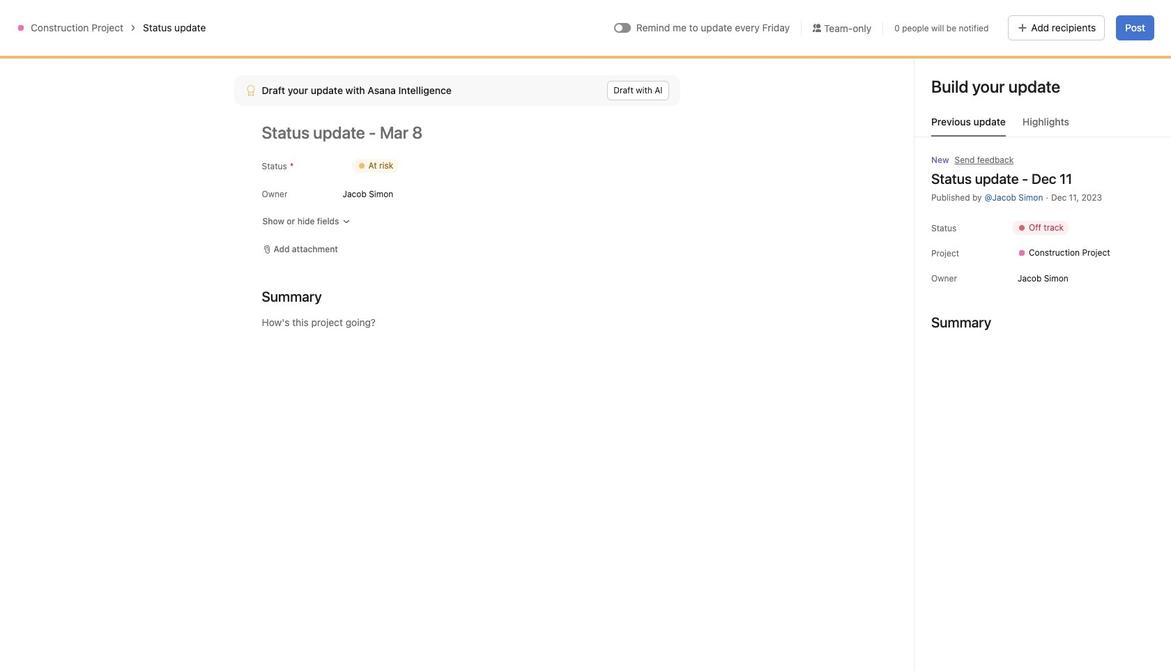 Task type: describe. For each thing, give the bounding box(es) containing it.
add task image for rules for created 'image'
[[978, 132, 989, 143]]

rules for created image
[[956, 132, 967, 143]]

Section title text field
[[262, 287, 322, 307]]

manage project members image
[[910, 51, 927, 68]]

Title of update text field
[[262, 117, 680, 148]]

hide sidebar image
[[18, 11, 29, 22]]



Task type: locate. For each thing, give the bounding box(es) containing it.
switch
[[614, 23, 631, 33]]

0 horizontal spatial add task image
[[342, 132, 353, 143]]

2 add task image from the left
[[978, 132, 989, 143]]

1 add task image from the left
[[342, 132, 353, 143]]

add task image right rules for created 'image'
[[978, 132, 989, 143]]

1 horizontal spatial add task image
[[978, 132, 989, 143]]

tab list
[[915, 114, 1172, 137]]

add task image right rules for drafting image
[[342, 132, 353, 143]]

board image
[[193, 51, 209, 68]]

add task image
[[342, 132, 353, 143], [978, 132, 989, 143]]

rules for drafting image
[[319, 132, 331, 143]]

add to starred image
[[384, 45, 395, 57]]

add task image for rules for drafting image
[[342, 132, 353, 143]]



Task type: vqa. For each thing, say whether or not it's contained in the screenshot.
Te in 'button'
no



